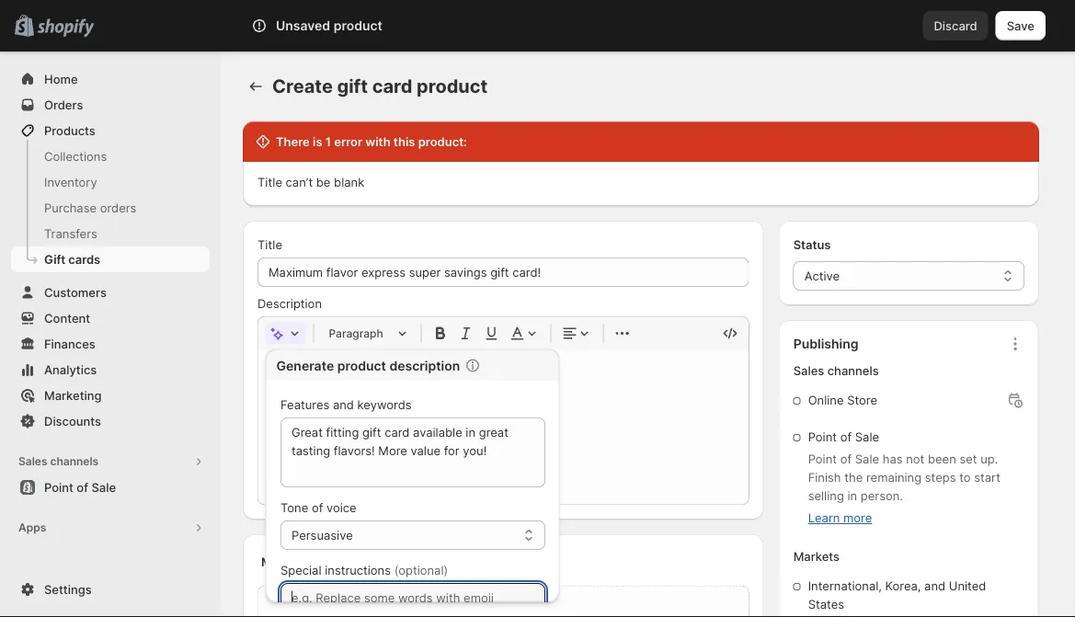 Task type: vqa. For each thing, say whether or not it's contained in the screenshot.
left and
yes



Task type: describe. For each thing, give the bounding box(es) containing it.
0 vertical spatial sales channels
[[794, 364, 880, 378]]

orders link
[[11, 92, 210, 118]]

discounts link
[[11, 409, 210, 434]]

media
[[261, 555, 297, 569]]

content link
[[11, 306, 210, 331]]

there is 1 error with this product:
[[276, 134, 467, 149]]

product for unsaved product
[[334, 18, 383, 34]]

transfers link
[[11, 221, 210, 247]]

search
[[294, 18, 333, 33]]

paragraph button
[[322, 323, 414, 345]]

purchase
[[44, 201, 97, 215]]

customers link
[[11, 280, 210, 306]]

active
[[805, 269, 840, 283]]

to
[[960, 471, 972, 485]]

collections link
[[11, 144, 210, 169]]

in
[[848, 489, 858, 503]]

instructions
[[325, 563, 391, 577]]

0 vertical spatial sale
[[856, 430, 880, 445]]

save button
[[997, 11, 1046, 40]]

finish
[[809, 471, 842, 485]]

description
[[390, 358, 460, 374]]

title for title can't be blank
[[258, 175, 283, 189]]

voice
[[326, 500, 356, 514]]

has
[[883, 452, 903, 467]]

create gift card product
[[272, 75, 488, 98]]

learn more link
[[809, 511, 873, 526]]

0 vertical spatial sales
[[794, 364, 825, 378]]

finances link
[[11, 331, 210, 357]]

generate product description
[[277, 358, 460, 374]]

point of sale button
[[0, 475, 221, 501]]

tone of voice
[[280, 500, 356, 514]]

korea,
[[886, 579, 922, 594]]

gift
[[44, 252, 66, 266]]

orders
[[100, 201, 137, 215]]

unsaved product
[[276, 18, 383, 34]]

online store
[[809, 393, 878, 408]]

gift cards link
[[11, 247, 210, 272]]

unsaved
[[276, 18, 331, 34]]

purchase orders
[[44, 201, 137, 215]]

0 vertical spatial channels
[[828, 364, 880, 378]]

save
[[1008, 18, 1035, 33]]

content
[[44, 311, 90, 325]]

title can't be blank
[[258, 175, 365, 189]]

home link
[[11, 66, 210, 92]]

person.
[[861, 489, 904, 503]]

paragraph
[[329, 327, 384, 340]]

united
[[950, 579, 987, 594]]

product for generate product description
[[337, 358, 386, 374]]

marketing link
[[11, 383, 210, 409]]

shopify image
[[37, 19, 94, 37]]

analytics link
[[11, 357, 210, 383]]

products link
[[11, 118, 210, 144]]

point inside point of sale has not been set up. finish the remaining steps to start selling in person. learn more
[[809, 452, 838, 467]]

card
[[373, 75, 413, 98]]

can't
[[286, 175, 313, 189]]

markets
[[794, 550, 840, 564]]

transfers
[[44, 226, 97, 241]]

selling
[[809, 489, 845, 503]]

gift cards
[[44, 252, 100, 266]]

cards
[[68, 252, 100, 266]]

1
[[326, 134, 331, 149]]

settings link
[[11, 577, 210, 603]]

tone
[[280, 500, 308, 514]]

point inside button
[[44, 480, 74, 495]]

persuasive
[[291, 528, 353, 542]]

search button
[[264, 11, 798, 40]]

discounts
[[44, 414, 101, 428]]

1 vertical spatial product
[[417, 75, 488, 98]]

there
[[276, 134, 310, 149]]

orders
[[44, 98, 83, 112]]

and inside international, korea, and united states
[[925, 579, 946, 594]]

more
[[844, 511, 873, 526]]

marketing
[[44, 388, 102, 403]]

apps button
[[11, 515, 210, 541]]

analytics
[[44, 363, 97, 377]]

home
[[44, 72, 78, 86]]



Task type: locate. For each thing, give the bounding box(es) containing it.
channels inside "sales channels" button
[[50, 455, 99, 468]]

point of sale inside point of sale link
[[44, 480, 116, 495]]

inventory link
[[11, 169, 210, 195]]

1 vertical spatial and
[[925, 579, 946, 594]]

sales inside button
[[18, 455, 47, 468]]

error
[[334, 134, 363, 149]]

0 vertical spatial title
[[258, 175, 283, 189]]

sales down "discounts"
[[18, 455, 47, 468]]

point of sale link
[[11, 475, 210, 501]]

0 horizontal spatial and
[[333, 397, 354, 411]]

channels
[[828, 364, 880, 378], [50, 455, 99, 468]]

2 vertical spatial product
[[337, 358, 386, 374]]

sale up the the at the bottom right of the page
[[856, 452, 880, 467]]

create
[[272, 75, 333, 98]]

not
[[907, 452, 925, 467]]

product up product:
[[417, 75, 488, 98]]

blank
[[334, 175, 365, 189]]

and right korea,
[[925, 579, 946, 594]]

inventory
[[44, 175, 97, 189]]

sale down store
[[856, 430, 880, 445]]

online
[[809, 393, 844, 408]]

of
[[841, 430, 852, 445], [841, 452, 852, 467], [77, 480, 88, 495], [311, 500, 323, 514]]

0 vertical spatial product
[[334, 18, 383, 34]]

sales channels inside button
[[18, 455, 99, 468]]

of inside button
[[77, 480, 88, 495]]

1 vertical spatial point of sale
[[44, 480, 116, 495]]

sales
[[794, 364, 825, 378], [18, 455, 47, 468]]

point down online on the bottom right of page
[[809, 430, 838, 445]]

finances
[[44, 337, 96, 351]]

sale down "sales channels" button
[[91, 480, 116, 495]]

generate
[[277, 358, 334, 374]]

sale inside button
[[91, 480, 116, 495]]

discard button
[[924, 11, 989, 40]]

the
[[845, 471, 864, 485]]

1 vertical spatial point
[[809, 452, 838, 467]]

sales channels down "discounts"
[[18, 455, 99, 468]]

and right features
[[333, 397, 354, 411]]

of inside point of sale has not been set up. finish the remaining steps to start selling in person. learn more
[[841, 452, 852, 467]]

product down paragraph dropdown button
[[337, 358, 386, 374]]

been
[[929, 452, 957, 467]]

0 vertical spatial point of sale
[[809, 430, 880, 445]]

remaining
[[867, 471, 922, 485]]

0 horizontal spatial sales channels
[[18, 455, 99, 468]]

sales channels button
[[11, 449, 210, 475]]

states
[[809, 598, 845, 612]]

2 vertical spatial sale
[[91, 480, 116, 495]]

this
[[394, 134, 415, 149]]

with
[[366, 134, 391, 149]]

sale
[[856, 430, 880, 445], [856, 452, 880, 467], [91, 480, 116, 495]]

1 horizontal spatial sales
[[794, 364, 825, 378]]

steps
[[926, 471, 957, 485]]

1 vertical spatial sales channels
[[18, 455, 99, 468]]

products
[[44, 123, 96, 138]]

publishing
[[794, 336, 859, 352]]

title for title
[[258, 237, 283, 252]]

2 vertical spatial point
[[44, 480, 74, 495]]

channels down "discounts"
[[50, 455, 99, 468]]

1 horizontal spatial and
[[925, 579, 946, 594]]

keywords
[[357, 397, 411, 411]]

channels up store
[[828, 364, 880, 378]]

sales down publishing
[[794, 364, 825, 378]]

1 vertical spatial title
[[258, 237, 283, 252]]

start
[[975, 471, 1001, 485]]

international,
[[809, 579, 883, 594]]

of down "sales channels" button
[[77, 480, 88, 495]]

title left can't
[[258, 175, 283, 189]]

e.g. Replace some words with emoji text field
[[280, 583, 545, 613]]

point up "finish"
[[809, 452, 838, 467]]

sale inside point of sale has not been set up. finish the remaining steps to start selling in person. learn more
[[856, 452, 880, 467]]

1 horizontal spatial point of sale
[[809, 430, 880, 445]]

of down online store
[[841, 430, 852, 445]]

status
[[794, 237, 832, 252]]

special
[[280, 563, 321, 577]]

point of sale
[[809, 430, 880, 445], [44, 480, 116, 495]]

features
[[280, 397, 329, 411]]

0 vertical spatial point
[[809, 430, 838, 445]]

1 vertical spatial sales
[[18, 455, 47, 468]]

title up the description
[[258, 237, 283, 252]]

set
[[960, 452, 978, 467]]

collections
[[44, 149, 107, 163]]

Title text field
[[258, 258, 750, 287]]

0 horizontal spatial channels
[[50, 455, 99, 468]]

1 horizontal spatial sales channels
[[794, 364, 880, 378]]

2 title from the top
[[258, 237, 283, 252]]

point up the apps
[[44, 480, 74, 495]]

0 horizontal spatial sales
[[18, 455, 47, 468]]

1 horizontal spatial channels
[[828, 364, 880, 378]]

point of sale has not been set up. finish the remaining steps to start selling in person. learn more
[[809, 452, 1001, 526]]

store
[[848, 393, 878, 408]]

1 vertical spatial sale
[[856, 452, 880, 467]]

title
[[258, 175, 283, 189], [258, 237, 283, 252]]

learn
[[809, 511, 841, 526]]

1 vertical spatial channels
[[50, 455, 99, 468]]

be
[[316, 175, 331, 189]]

sales channels down publishing
[[794, 364, 880, 378]]

is
[[313, 134, 323, 149]]

product right search
[[334, 18, 383, 34]]

international, korea, and united states
[[809, 579, 987, 612]]

(optional)
[[394, 563, 448, 577]]

1 title from the top
[[258, 175, 283, 189]]

point of sale down online store
[[809, 430, 880, 445]]

Features and keywords text field
[[280, 417, 545, 487]]

apps
[[18, 521, 46, 535]]

discard
[[935, 18, 978, 33]]

settings
[[44, 583, 92, 597]]

0 vertical spatial and
[[333, 397, 354, 411]]

product:
[[418, 134, 467, 149]]

purchase orders link
[[11, 195, 210, 221]]

up.
[[981, 452, 999, 467]]

gift
[[337, 75, 368, 98]]

point of sale down "sales channels" button
[[44, 480, 116, 495]]

and
[[333, 397, 354, 411], [925, 579, 946, 594]]

of up the the at the bottom right of the page
[[841, 452, 852, 467]]

features and keywords
[[280, 397, 411, 411]]

special instructions (optional)
[[280, 563, 448, 577]]

0 horizontal spatial point of sale
[[44, 480, 116, 495]]

description
[[258, 296, 322, 311]]

of right tone
[[311, 500, 323, 514]]



